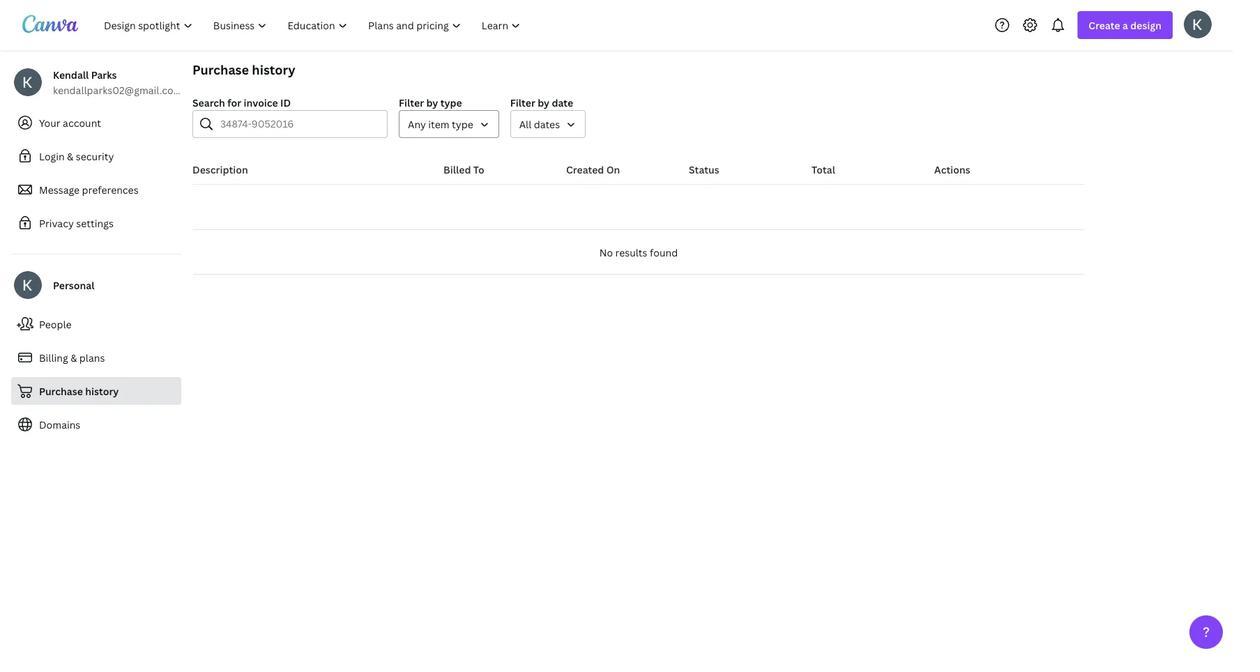 Task type: locate. For each thing, give the bounding box(es) containing it.
1 vertical spatial purchase history
[[39, 385, 119, 398]]

2 by from the left
[[538, 96, 550, 109]]

& for login
[[67, 150, 74, 163]]

filter by date
[[510, 96, 573, 109]]

0 vertical spatial history
[[252, 61, 296, 78]]

1 horizontal spatial purchase history
[[193, 61, 296, 78]]

0 horizontal spatial by
[[426, 96, 438, 109]]

0 horizontal spatial purchase
[[39, 385, 83, 398]]

& for billing
[[71, 351, 77, 364]]

1 filter from the left
[[399, 96, 424, 109]]

type right the item
[[452, 118, 473, 131]]

0 vertical spatial purchase
[[193, 61, 249, 78]]

purchase up search
[[193, 61, 249, 78]]

filter
[[399, 96, 424, 109], [510, 96, 536, 109]]

purchase history up search for invoice id
[[193, 61, 296, 78]]

filter up all
[[510, 96, 536, 109]]

purchase
[[193, 61, 249, 78], [39, 385, 83, 398]]

item
[[429, 118, 450, 131]]

0 horizontal spatial filter
[[399, 96, 424, 109]]

history down "billing & plans" link
[[85, 385, 119, 398]]

1 vertical spatial type
[[452, 118, 473, 131]]

purchase up the domains
[[39, 385, 83, 398]]

& left plans
[[71, 351, 77, 364]]

by left date
[[538, 96, 550, 109]]

billed
[[444, 163, 471, 176]]

filter for filter by date
[[510, 96, 536, 109]]

privacy settings
[[39, 217, 114, 230]]

search
[[193, 96, 225, 109]]

&
[[67, 150, 74, 163], [71, 351, 77, 364]]

type
[[441, 96, 462, 109], [452, 118, 473, 131]]

login
[[39, 150, 65, 163]]

by
[[426, 96, 438, 109], [538, 96, 550, 109]]

0 vertical spatial &
[[67, 150, 74, 163]]

filter for filter by type
[[399, 96, 424, 109]]

no
[[600, 246, 613, 259]]

history
[[252, 61, 296, 78], [85, 385, 119, 398]]

found
[[650, 246, 678, 259]]

billing & plans link
[[11, 344, 181, 372]]

1 horizontal spatial filter
[[510, 96, 536, 109]]

type inside button
[[452, 118, 473, 131]]

by up the item
[[426, 96, 438, 109]]

1 horizontal spatial by
[[538, 96, 550, 109]]

search for invoice id
[[193, 96, 291, 109]]

purchase history
[[193, 61, 296, 78], [39, 385, 119, 398]]

0 horizontal spatial history
[[85, 385, 119, 398]]

Any item type button
[[399, 110, 499, 138]]

status
[[689, 163, 720, 176]]

1 horizontal spatial purchase
[[193, 61, 249, 78]]

& right login
[[67, 150, 74, 163]]

1 by from the left
[[426, 96, 438, 109]]

billing & plans
[[39, 351, 105, 364]]

2 filter from the left
[[510, 96, 536, 109]]

type up any item type button
[[441, 96, 462, 109]]

history up id
[[252, 61, 296, 78]]

kendall parks image
[[1184, 10, 1212, 38]]

0 vertical spatial type
[[441, 96, 462, 109]]

1 vertical spatial &
[[71, 351, 77, 364]]

id
[[280, 96, 291, 109]]

people link
[[11, 310, 181, 338]]

purchase history link
[[11, 377, 181, 405]]

filter up any on the left of the page
[[399, 96, 424, 109]]

type for any item type
[[452, 118, 473, 131]]

all dates
[[519, 118, 560, 131]]

purchase history down billing & plans
[[39, 385, 119, 398]]

1 horizontal spatial history
[[252, 61, 296, 78]]



Task type: describe. For each thing, give the bounding box(es) containing it.
by for date
[[538, 96, 550, 109]]

parks
[[91, 68, 117, 81]]

total
[[812, 163, 836, 176]]

filter by type
[[399, 96, 462, 109]]

for
[[228, 96, 241, 109]]

dates
[[534, 118, 560, 131]]

message preferences
[[39, 183, 139, 196]]

kendall
[[53, 68, 89, 81]]

0 vertical spatial purchase history
[[193, 61, 296, 78]]

All dates button
[[510, 110, 586, 138]]

kendall parks kendallparks02@gmail.com
[[53, 68, 182, 97]]

to
[[473, 163, 485, 176]]

your account link
[[11, 109, 181, 137]]

billing
[[39, 351, 68, 364]]

results
[[616, 246, 648, 259]]

create a design
[[1089, 18, 1162, 32]]

plans
[[79, 351, 105, 364]]

created
[[566, 163, 604, 176]]

message preferences link
[[11, 176, 181, 204]]

create a design button
[[1078, 11, 1173, 39]]

1 vertical spatial purchase
[[39, 385, 83, 398]]

domains link
[[11, 411, 181, 439]]

kendallparks02@gmail.com
[[53, 83, 182, 97]]

created on
[[566, 163, 620, 176]]

Search for invoice ID text field
[[220, 111, 379, 137]]

security
[[76, 150, 114, 163]]

preferences
[[82, 183, 139, 196]]

a
[[1123, 18, 1128, 32]]

design
[[1131, 18, 1162, 32]]

top level navigation element
[[95, 11, 532, 39]]

type for filter by type
[[441, 96, 462, 109]]

account
[[63, 116, 101, 129]]

date
[[552, 96, 573, 109]]

on
[[607, 163, 620, 176]]

0 horizontal spatial purchase history
[[39, 385, 119, 398]]

login & security link
[[11, 142, 181, 170]]

any
[[408, 118, 426, 131]]

all
[[519, 118, 532, 131]]

actions
[[935, 163, 971, 176]]

description
[[193, 163, 248, 176]]

invoice
[[244, 96, 278, 109]]

no results found
[[600, 246, 678, 259]]

domains
[[39, 418, 80, 431]]

billed to
[[444, 163, 485, 176]]

privacy
[[39, 217, 74, 230]]

privacy settings link
[[11, 209, 181, 237]]

your
[[39, 116, 60, 129]]

by for type
[[426, 96, 438, 109]]

people
[[39, 318, 72, 331]]

personal
[[53, 279, 94, 292]]

message
[[39, 183, 80, 196]]

create
[[1089, 18, 1121, 32]]

login & security
[[39, 150, 114, 163]]

1 vertical spatial history
[[85, 385, 119, 398]]

settings
[[76, 217, 114, 230]]

any item type
[[408, 118, 473, 131]]

your account
[[39, 116, 101, 129]]



Task type: vqa. For each thing, say whether or not it's contained in the screenshot.
On
yes



